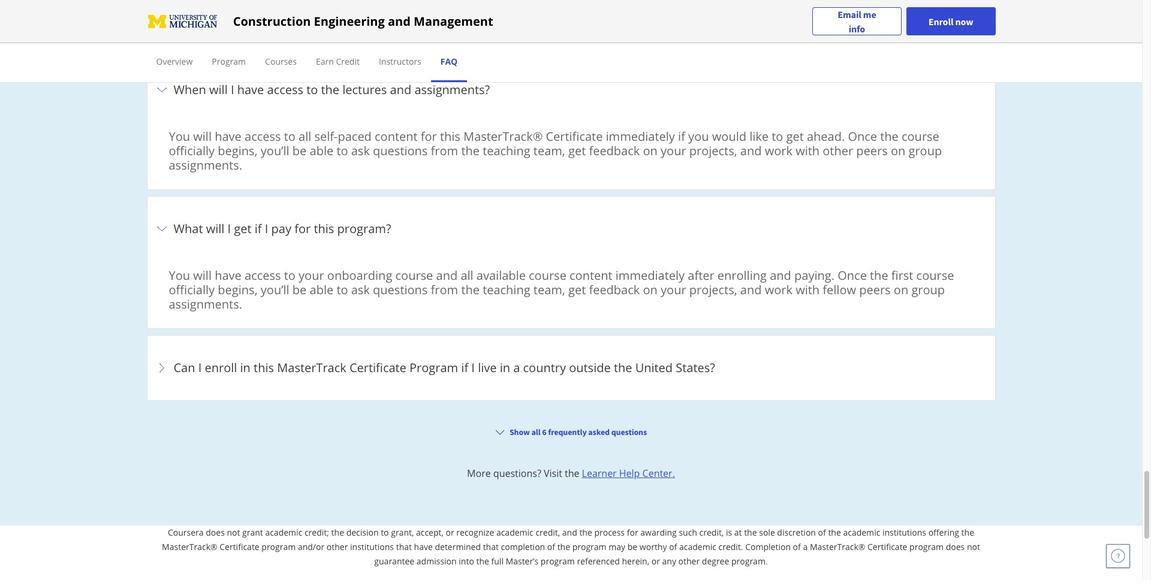 Task type: describe. For each thing, give the bounding box(es) containing it.
team, inside "you will have access to all self-paced content for this mastertrack® certificate immediately if you would like to get ahead. once the course officially begins, you'll be able to ask questions from the teaching team, get feedback on your projects, and work with other peers on group assignments."
[[534, 143, 566, 159]]

determined
[[435, 542, 481, 553]]

to inside coursera does not grant academic credit; the decision to grant, accept, or recognize academic credit, and the process for awarding such credit, is at the sole discretion of the academic institutions offering the mastertrack® certificate program and/or other institutions that have determined that completion of the program may be worthy of academic credit. completion of a mastertrack® certificate program does not guarantee admission into the full master's program referenced herein, or any other degree program.
[[381, 527, 389, 539]]

decision
[[346, 527, 379, 539]]

and left the paying.
[[770, 268, 792, 284]]

mastertrack® inside "you will have access to all self-paced content for this mastertrack® certificate immediately if you would like to get ahead. once the course officially begins, you'll be able to ask questions from the teaching team, get feedback on your projects, and work with other peers on group assignments."
[[464, 129, 543, 145]]

assignments?
[[415, 82, 490, 98]]

0 vertical spatial not
[[227, 527, 240, 539]]

you for you will have access to your onboarding course and all available course content immediately after enrolling and paying. once the first course officially begins, you'll be able to ask questions from the teaching team, get feedback on your projects, and work with fellow peers on group assignments.
[[169, 268, 190, 284]]

me
[[864, 8, 877, 20]]

program up referenced
[[573, 542, 607, 553]]

info
[[849, 22, 866, 34]]

of right 'discretion'
[[819, 527, 826, 539]]

get inside what will i get if i pay for this program? dropdown button
[[234, 221, 252, 237]]

frequently asked questions
[[472, 9, 671, 29]]

if inside "you will have access to all self-paced content for this mastertrack® certificate immediately if you would like to get ahead. once the course officially begins, you'll be able to ask questions from the teaching team, get feedback on your projects, and work with other peers on group assignments."
[[678, 129, 686, 145]]

questions inside you will have access to your onboarding course and all available course content immediately after enrolling and paying. once the first course officially begins, you'll be able to ask questions from the teaching team, get feedback on your projects, and work with fellow peers on group assignments.
[[373, 282, 428, 298]]

access inside dropdown button
[[267, 82, 304, 98]]

2 that from the left
[[483, 542, 499, 553]]

feedback inside you will have access to your onboarding course and all available course content immediately after enrolling and paying. once the first course officially begins, you'll be able to ask questions from the teaching team, get feedback on your projects, and work with fellow peers on group assignments.
[[589, 282, 640, 298]]

any
[[663, 556, 677, 568]]

teaching inside "you will have access to all self-paced content for this mastertrack® certificate immediately if you would like to get ahead. once the course officially begins, you'll be able to ask questions from the teaching team, get feedback on your projects, and work with other peers on group assignments."
[[483, 143, 531, 159]]

assignments. inside "you will have access to all self-paced content for this mastertrack® certificate immediately if you would like to get ahead. once the course officially begins, you'll be able to ask questions from the teaching team, get feedback on your projects, and work with other peers on group assignments."
[[169, 157, 242, 174]]

the inside dropdown button
[[321, 82, 340, 98]]

i left pay
[[265, 221, 268, 237]]

onboarding
[[327, 268, 393, 284]]

this inside what will i get if i pay for this program? dropdown button
[[314, 221, 334, 237]]

certificate inside dropdown button
[[350, 360, 407, 376]]

can
[[174, 360, 195, 376]]

1 horizontal spatial or
[[652, 556, 660, 568]]

can i enroll in this mastertrack certificate program if i live in a country outside the united states? button
[[154, 343, 988, 394]]

have inside "you will have access to all self-paced content for this mastertrack® certificate immediately if you would like to get ahead. once the course officially begins, you'll be able to ask questions from the teaching team, get feedback on your projects, and work with other peers on group assignments."
[[215, 129, 242, 145]]

email
[[838, 8, 862, 20]]

what will i get if i pay for this program?
[[174, 221, 391, 237]]

and/or
[[298, 542, 325, 553]]

united
[[636, 360, 673, 376]]

recognize
[[457, 527, 494, 539]]

ahead.
[[807, 129, 845, 145]]

1 horizontal spatial other
[[679, 556, 700, 568]]

coursera does not grant academic credit; the decision to grant, accept, or recognize academic credit, and the process for awarding such credit, is at the sole discretion of the academic institutions offering the mastertrack® certificate program and/or other institutions that have determined that completion of the program may be worthy of academic credit. completion of a mastertrack® certificate program does not guarantee admission into the full master's program referenced herein, or any other degree program.
[[162, 527, 981, 568]]

help
[[620, 467, 640, 481]]

0 vertical spatial asked
[[554, 9, 597, 29]]

instructors
[[379, 56, 422, 67]]

content inside you will have access to your onboarding course and all available course content immediately after enrolling and paying. once the first course officially begins, you'll be able to ask questions from the teaching team, get feedback on your projects, and work with fellow peers on group assignments.
[[570, 268, 613, 284]]

into
[[459, 556, 474, 568]]

feedback inside "you will have access to all self-paced content for this mastertrack® certificate immediately if you would like to get ahead. once the course officially begins, you'll be able to ask questions from the teaching team, get feedback on your projects, and work with other peers on group assignments."
[[589, 143, 640, 159]]

sole
[[760, 527, 775, 539]]

5 list item from the top
[[147, 551, 996, 581]]

team, inside you will have access to your onboarding course and all available course content immediately after enrolling and paying. once the first course officially begins, you'll be able to ask questions from the teaching team, get feedback on your projects, and work with fellow peers on group assignments.
[[534, 282, 566, 298]]

be inside coursera does not grant academic credit; the decision to grant, accept, or recognize academic credit, and the process for awarding such credit, is at the sole discretion of the academic institutions offering the mastertrack® certificate program and/or other institutions that have determined that completion of the program may be worthy of academic credit. completion of a mastertrack® certificate program does not guarantee admission into the full master's program referenced herein, or any other degree program.
[[628, 542, 638, 553]]

pay
[[271, 221, 292, 237]]

you'll inside you will have access to your onboarding course and all available course content immediately after enrolling and paying. once the first course officially begins, you'll be able to ask questions from the teaching team, get feedback on your projects, and work with fellow peers on group assignments.
[[261, 282, 290, 298]]

live
[[478, 360, 497, 376]]

you will have access to your onboarding course and all available course content immediately after enrolling and paying. once the first course officially begins, you'll be able to ask questions from the teaching team, get feedback on your projects, and work with fellow peers on group assignments.
[[169, 268, 955, 313]]

states?
[[676, 360, 716, 376]]

can i enroll in this mastertrack certificate program if i live in a country outside the united states?
[[174, 360, 716, 376]]

for inside coursera does not grant academic credit; the decision to grant, accept, or recognize academic credit, and the process for awarding such credit, is at the sole discretion of the academic institutions offering the mastertrack® certificate program and/or other institutions that have determined that completion of the program may be worthy of academic credit. completion of a mastertrack® certificate program does not guarantee admission into the full master's program referenced herein, or any other degree program.
[[627, 527, 639, 539]]

more questions? visit the learner help center.
[[467, 467, 675, 481]]

credit.
[[719, 542, 744, 553]]

overview link
[[156, 56, 193, 67]]

be inside "you will have access to all self-paced content for this mastertrack® certificate immediately if you would like to get ahead. once the course officially begins, you'll be able to ask questions from the teaching team, get feedback on your projects, and work with other peers on group assignments."
[[293, 143, 307, 159]]

certificate menu element
[[147, 43, 996, 82]]

have inside dropdown button
[[237, 82, 264, 98]]

earn credit link
[[316, 56, 360, 67]]

visit
[[544, 467, 563, 481]]

program down offering
[[910, 542, 944, 553]]

i right what
[[228, 221, 231, 237]]

degree
[[702, 556, 730, 568]]

admission
[[417, 556, 457, 568]]

once inside you will have access to your onboarding course and all available course content immediately after enrolling and paying. once the first course officially begins, you'll be able to ask questions from the teaching team, get feedback on your projects, and work with fellow peers on group assignments.
[[838, 268, 867, 284]]

questions inside "you will have access to all self-paced content for this mastertrack® certificate immediately if you would like to get ahead. once the course officially begins, you'll be able to ask questions from the teaching team, get feedback on your projects, and work with other peers on group assignments."
[[373, 143, 428, 159]]

i left live
[[472, 360, 475, 376]]

country
[[523, 360, 566, 376]]

for inside "you will have access to all self-paced content for this mastertrack® certificate immediately if you would like to get ahead. once the course officially begins, you'll be able to ask questions from the teaching team, get feedback on your projects, and work with other peers on group assignments."
[[421, 129, 437, 145]]

able inside "you will have access to all self-paced content for this mastertrack® certificate immediately if you would like to get ahead. once the course officially begins, you'll be able to ask questions from the teaching team, get feedback on your projects, and work with other peers on group assignments."
[[310, 143, 334, 159]]

lectures
[[343, 82, 387, 98]]

self-
[[315, 129, 338, 145]]

may
[[609, 542, 626, 553]]

6
[[542, 427, 547, 438]]

courses link
[[265, 56, 297, 67]]

questions?
[[494, 467, 542, 481]]

1 credit, from the left
[[536, 527, 560, 539]]

management
[[414, 13, 493, 29]]

0 horizontal spatial other
[[327, 542, 348, 553]]

to inside the "when will i have access to the lectures and assignments?" dropdown button
[[307, 82, 318, 98]]

i inside dropdown button
[[231, 82, 234, 98]]

will for you will have access to all self-paced content for this mastertrack® certificate immediately if you would like to get ahead. once the course officially begins, you'll be able to ask questions from the teaching team, get feedback on your projects, and work with other peers on group assignments.
[[193, 129, 212, 145]]

0 horizontal spatial if
[[255, 221, 262, 237]]

group inside "you will have access to all self-paced content for this mastertrack® certificate immediately if you would like to get ahead. once the course officially begins, you'll be able to ask questions from the teaching team, get feedback on your projects, and work with other peers on group assignments."
[[909, 143, 942, 159]]

if inside list item
[[461, 360, 469, 376]]

from inside you will have access to your onboarding course and all available course content immediately after enrolling and paying. once the first course officially begins, you'll be able to ask questions from the teaching team, get feedback on your projects, and work with fellow peers on group assignments.
[[431, 282, 458, 298]]

grant,
[[391, 527, 414, 539]]

when will i have access to the lectures and assignments?
[[174, 82, 493, 98]]

herein,
[[622, 556, 650, 568]]

your inside "you will have access to all self-paced content for this mastertrack® certificate immediately if you would like to get ahead. once the course officially begins, you'll be able to ask questions from the teaching team, get feedback on your projects, and work with other peers on group assignments."
[[661, 143, 687, 159]]

overview
[[156, 56, 193, 67]]

completion
[[501, 542, 545, 553]]

awarding
[[641, 527, 677, 539]]

and inside dropdown button
[[390, 82, 412, 98]]

you will have access to all self-paced content for this mastertrack® certificate immediately if you would like to get ahead. once the course officially begins, you'll be able to ask questions from the teaching team, get feedback on your projects, and work with other peers on group assignments.
[[169, 129, 942, 174]]

would
[[712, 129, 747, 145]]

access for if
[[245, 268, 281, 284]]

your left after
[[661, 282, 687, 298]]

get inside you will have access to your onboarding course and all available course content immediately after enrolling and paying. once the first course officially begins, you'll be able to ask questions from the teaching team, get feedback on your projects, and work with fellow peers on group assignments.
[[569, 282, 586, 298]]

when will i have access to the lectures and assignments? button
[[154, 65, 988, 115]]

1 that from the left
[[396, 542, 412, 553]]

peers inside you will have access to your onboarding course and all available course content immediately after enrolling and paying. once the first course officially begins, you'll be able to ask questions from the teaching team, get feedback on your projects, and work with fellow peers on group assignments.
[[860, 282, 891, 298]]

will for what will i get if i pay for this program?
[[206, 221, 225, 237]]

grant
[[242, 527, 263, 539]]

completion
[[746, 542, 791, 553]]

collapsed list
[[147, 57, 996, 581]]

officially inside you will have access to your onboarding course and all available course content immediately after enrolling and paying. once the first course officially begins, you'll be able to ask questions from the teaching team, get feedback on your projects, and work with fellow peers on group assignments.
[[169, 282, 215, 298]]

projects, inside you will have access to your onboarding course and all available course content immediately after enrolling and paying. once the first course officially begins, you'll be able to ask questions from the teaching team, get feedback on your projects, and work with fellow peers on group assignments.
[[690, 282, 738, 298]]

can i enroll in this mastertrack certificate program if i live in a country outside the united states? list item
[[147, 335, 996, 401]]

4 list item from the top
[[147, 479, 996, 545]]

mastertrack
[[277, 360, 347, 376]]

all inside dropdown button
[[532, 427, 541, 438]]

faq
[[441, 56, 458, 67]]

immediately for feedback
[[606, 129, 675, 145]]

able inside you will have access to your onboarding course and all available course content immediately after enrolling and paying. once the first course officially begins, you'll be able to ask questions from the teaching team, get feedback on your projects, and work with fellow peers on group assignments.
[[310, 282, 334, 298]]

a inside coursera does not grant academic credit; the decision to grant, accept, or recognize academic credit, and the process for awarding such credit, is at the sole discretion of the academic institutions offering the mastertrack® certificate program and/or other institutions that have determined that completion of the program may be worthy of academic credit. completion of a mastertrack® certificate program does not guarantee admission into the full master's program referenced herein, or any other degree program.
[[803, 542, 808, 553]]

teaching inside you will have access to your onboarding course and all available course content immediately after enrolling and paying. once the first course officially begins, you'll be able to ask questions from the teaching team, get feedback on your projects, and work with fellow peers on group assignments.
[[483, 282, 531, 298]]

a inside dropdown button
[[514, 360, 520, 376]]

enroll now
[[929, 15, 974, 27]]

paced
[[338, 129, 372, 145]]

accept,
[[416, 527, 444, 539]]

2 in from the left
[[500, 360, 510, 376]]

this inside can i enroll in this mastertrack certificate program if i live in a country outside the united states? dropdown button
[[254, 360, 274, 376]]

3 list item from the top
[[147, 407, 996, 473]]

engineering
[[314, 13, 385, 29]]

show
[[510, 427, 530, 438]]

have inside you will have access to your onboarding course and all available course content immediately after enrolling and paying. once the first course officially begins, you'll be able to ask questions from the teaching team, get feedback on your projects, and work with fellow peers on group assignments.
[[215, 268, 242, 284]]

earn
[[316, 56, 334, 67]]



Task type: locate. For each thing, give the bounding box(es) containing it.
with right "like"
[[796, 143, 820, 159]]

for down assignments?
[[421, 129, 437, 145]]

2 able from the top
[[310, 282, 334, 298]]

master's
[[506, 556, 539, 568]]

will inside dropdown button
[[206, 221, 225, 237]]

email me info button
[[813, 7, 902, 36]]

be
[[293, 143, 307, 159], [293, 282, 307, 298], [628, 542, 638, 553]]

coursera
[[168, 527, 204, 539]]

0 vertical spatial a
[[514, 360, 520, 376]]

with inside you will have access to your onboarding course and all available course content immediately after enrolling and paying. once the first course officially begins, you'll be able to ask questions from the teaching team, get feedback on your projects, and work with fellow peers on group assignments.
[[796, 282, 820, 298]]

process
[[595, 527, 625, 539]]

0 vertical spatial team,
[[534, 143, 566, 159]]

earn credit
[[316, 56, 360, 67]]

0 horizontal spatial program
[[212, 56, 246, 67]]

ask inside "you will have access to all self-paced content for this mastertrack® certificate immediately if you would like to get ahead. once the course officially begins, you'll be able to ask questions from the teaching team, get feedback on your projects, and work with other peers on group assignments."
[[351, 143, 370, 159]]

or
[[446, 527, 455, 539], [652, 556, 660, 568]]

1 horizontal spatial a
[[803, 542, 808, 553]]

the inside dropdown button
[[614, 360, 633, 376]]

1 horizontal spatial does
[[946, 542, 965, 553]]

other
[[823, 143, 854, 159], [327, 542, 348, 553], [679, 556, 700, 568]]

0 horizontal spatial not
[[227, 527, 240, 539]]

asked inside dropdown button
[[589, 427, 610, 438]]

all inside "you will have access to all self-paced content for this mastertrack® certificate immediately if you would like to get ahead. once the course officially begins, you'll be able to ask questions from the teaching team, get feedback on your projects, and work with other peers on group assignments."
[[299, 129, 311, 145]]

2 horizontal spatial this
[[440, 129, 461, 145]]

1 vertical spatial does
[[946, 542, 965, 553]]

1 with from the top
[[796, 143, 820, 159]]

2 horizontal spatial if
[[678, 129, 686, 145]]

enroll now button
[[907, 7, 996, 35]]

1 vertical spatial be
[[293, 282, 307, 298]]

1 vertical spatial begins,
[[218, 282, 258, 298]]

all left 6 at the bottom of page
[[532, 427, 541, 438]]

1 horizontal spatial mastertrack®
[[464, 129, 543, 145]]

this right enroll
[[254, 360, 274, 376]]

to
[[307, 82, 318, 98], [284, 129, 296, 145], [772, 129, 784, 145], [337, 143, 348, 159], [284, 268, 296, 284], [337, 282, 348, 298], [381, 527, 389, 539]]

you
[[689, 129, 709, 145]]

will for when will i have access to the lectures and assignments?
[[209, 82, 228, 98]]

0 vertical spatial institutions
[[883, 527, 927, 539]]

2 assignments. from the top
[[169, 296, 242, 313]]

guarantee
[[375, 556, 415, 568]]

is
[[726, 527, 733, 539]]

of right completion
[[548, 542, 555, 553]]

asked up certificate menu element
[[554, 9, 597, 29]]

that up full
[[483, 542, 499, 553]]

chevron right image inside what will i get if i pay for this program? dropdown button
[[154, 222, 169, 236]]

and right you
[[741, 143, 762, 159]]

immediately
[[606, 129, 675, 145], [616, 268, 685, 284]]

peers right ahead.
[[857, 143, 888, 159]]

program
[[212, 56, 246, 67], [410, 360, 458, 376]]

and inside coursera does not grant academic credit; the decision to grant, accept, or recognize academic credit, and the process for awarding such credit, is at the sole discretion of the academic institutions offering the mastertrack® certificate program and/or other institutions that have determined that completion of the program may be worthy of academic credit. completion of a mastertrack® certificate program does not guarantee admission into the full master's program referenced herein, or any other degree program.
[[563, 527, 578, 539]]

questions
[[600, 9, 671, 29], [373, 143, 428, 159], [373, 282, 428, 298], [612, 427, 647, 438]]

will down what
[[193, 268, 212, 284]]

0 horizontal spatial or
[[446, 527, 455, 539]]

projects, inside "you will have access to all self-paced content for this mastertrack® certificate immediately if you would like to get ahead. once the course officially begins, you'll be able to ask questions from the teaching team, get feedback on your projects, and work with other peers on group assignments."
[[690, 143, 738, 159]]

1 vertical spatial work
[[765, 282, 793, 298]]

1 vertical spatial a
[[803, 542, 808, 553]]

0 vertical spatial with
[[796, 143, 820, 159]]

1 vertical spatial for
[[295, 221, 311, 237]]

0 vertical spatial you
[[169, 129, 190, 145]]

email me info
[[838, 8, 877, 34]]

2 officially from the top
[[169, 282, 215, 298]]

2 vertical spatial for
[[627, 527, 639, 539]]

for right process
[[627, 527, 639, 539]]

2 vertical spatial access
[[245, 268, 281, 284]]

1 vertical spatial this
[[314, 221, 334, 237]]

worthy
[[640, 542, 667, 553]]

0 vertical spatial if
[[678, 129, 686, 145]]

0 vertical spatial program
[[212, 56, 246, 67]]

chevron right image inside can i enroll in this mastertrack certificate program if i live in a country outside the united states? dropdown button
[[154, 361, 169, 376]]

1 horizontal spatial this
[[314, 221, 334, 237]]

0 vertical spatial be
[[293, 143, 307, 159]]

does right coursera
[[206, 527, 225, 539]]

2 vertical spatial be
[[628, 542, 638, 553]]

1 vertical spatial projects,
[[690, 282, 738, 298]]

2 horizontal spatial all
[[532, 427, 541, 438]]

credit, left is
[[700, 527, 724, 539]]

teaching
[[483, 143, 531, 159], [483, 282, 531, 298]]

able
[[310, 143, 334, 159], [310, 282, 334, 298]]

0 vertical spatial once
[[848, 129, 878, 145]]

have inside coursera does not grant academic credit; the decision to grant, accept, or recognize academic credit, and the process for awarding such credit, is at the sole discretion of the academic institutions offering the mastertrack® certificate program and/or other institutions that have determined that completion of the program may be worthy of academic credit. completion of a mastertrack® certificate program does not guarantee admission into the full master's program referenced herein, or any other degree program.
[[414, 542, 433, 553]]

work left ahead.
[[765, 143, 793, 159]]

access inside "you will have access to all self-paced content for this mastertrack® certificate immediately if you would like to get ahead. once the course officially begins, you'll be able to ask questions from the teaching team, get feedback on your projects, and work with other peers on group assignments."
[[245, 129, 281, 145]]

peers inside "you will have access to all self-paced content for this mastertrack® certificate immediately if you would like to get ahead. once the course officially begins, you'll be able to ask questions from the teaching team, get feedback on your projects, and work with other peers on group assignments."
[[857, 143, 888, 159]]

content right paced
[[375, 129, 418, 145]]

you'll inside "you will have access to all self-paced content for this mastertrack® certificate immediately if you would like to get ahead. once the course officially begins, you'll be able to ask questions from the teaching team, get feedback on your projects, and work with other peers on group assignments."
[[261, 143, 290, 159]]

0 vertical spatial content
[[375, 129, 418, 145]]

chevron right image for can
[[154, 361, 169, 376]]

1 ask from the top
[[351, 143, 370, 159]]

enroll
[[929, 15, 954, 27]]

0 vertical spatial does
[[206, 527, 225, 539]]

frequently
[[548, 427, 587, 438]]

in right live
[[500, 360, 510, 376]]

you inside you will have access to your onboarding course and all available course content immediately after enrolling and paying. once the first course officially begins, you'll be able to ask questions from the teaching team, get feedback on your projects, and work with fellow peers on group assignments.
[[169, 268, 190, 284]]

first
[[892, 268, 914, 284]]

of up the any
[[670, 542, 677, 553]]

1 teaching from the top
[[483, 143, 531, 159]]

1 vertical spatial all
[[461, 268, 474, 284]]

this left program?
[[314, 221, 334, 237]]

1 horizontal spatial not
[[967, 542, 981, 553]]

if left pay
[[255, 221, 262, 237]]

other inside "you will have access to all self-paced content for this mastertrack® certificate immediately if you would like to get ahead. once the course officially begins, you'll be able to ask questions from the teaching team, get feedback on your projects, and work with other peers on group assignments."
[[823, 143, 854, 159]]

2 from from the top
[[431, 282, 458, 298]]

0 horizontal spatial all
[[299, 129, 311, 145]]

program right 'master's' in the left bottom of the page
[[541, 556, 575, 568]]

outside
[[569, 360, 611, 376]]

a left country
[[514, 360, 520, 376]]

0 horizontal spatial for
[[295, 221, 311, 237]]

construction engineering and management
[[233, 13, 493, 29]]

more
[[467, 467, 491, 481]]

such
[[679, 527, 698, 539]]

peers
[[857, 143, 888, 159], [860, 282, 891, 298]]

program.
[[732, 556, 768, 568]]

or left the any
[[652, 556, 660, 568]]

1 vertical spatial access
[[245, 129, 281, 145]]

you down when
[[169, 129, 190, 145]]

institutions down the decision
[[350, 542, 394, 553]]

all
[[299, 129, 311, 145], [461, 268, 474, 284], [532, 427, 541, 438]]

list item containing when will i have access to the lectures and assignments?
[[147, 57, 996, 197]]

2 vertical spatial all
[[532, 427, 541, 438]]

1 able from the top
[[310, 143, 334, 159]]

in right enroll
[[240, 360, 251, 376]]

chevron right image for what
[[154, 222, 169, 236]]

course inside "you will have access to all self-paced content for this mastertrack® certificate immediately if you would like to get ahead. once the course officially begins, you'll be able to ask questions from the teaching team, get feedback on your projects, and work with other peers on group assignments."
[[902, 129, 940, 145]]

1 chevron right image from the top
[[154, 222, 169, 236]]

program left "courses"
[[212, 56, 246, 67]]

0 vertical spatial for
[[421, 129, 437, 145]]

1 list item from the top
[[147, 57, 996, 197]]

chevron right image left what
[[154, 222, 169, 236]]

1 horizontal spatial credit,
[[700, 527, 724, 539]]

after
[[688, 268, 715, 284]]

at
[[735, 527, 742, 539]]

of down 'discretion'
[[793, 542, 801, 553]]

will inside dropdown button
[[209, 82, 228, 98]]

2 you'll from the top
[[261, 282, 290, 298]]

institutions
[[883, 527, 927, 539], [350, 542, 394, 553]]

1 you'll from the top
[[261, 143, 290, 159]]

in
[[240, 360, 251, 376], [500, 360, 510, 376]]

1 vertical spatial or
[[652, 556, 660, 568]]

1 begins, from the top
[[218, 143, 258, 159]]

0 horizontal spatial does
[[206, 527, 225, 539]]

show all 6 frequently asked questions
[[510, 427, 647, 438]]

and up the instructors link
[[388, 13, 411, 29]]

2 begins, from the top
[[218, 282, 258, 298]]

assignments. inside you will have access to your onboarding course and all available course content immediately after enrolling and paying. once the first course officially begins, you'll be able to ask questions from the teaching team, get feedback on your projects, and work with fellow peers on group assignments.
[[169, 296, 242, 313]]

university of michigan image
[[147, 12, 219, 31]]

0 vertical spatial or
[[446, 527, 455, 539]]

your
[[661, 143, 687, 159], [299, 268, 324, 284], [661, 282, 687, 298]]

1 horizontal spatial in
[[500, 360, 510, 376]]

work inside you will have access to your onboarding course and all available course content immediately after enrolling and paying. once the first course officially begins, you'll be able to ask questions from the teaching team, get feedback on your projects, and work with fellow peers on group assignments.
[[765, 282, 793, 298]]

begins, inside you will have access to your onboarding course and all available course content immediately after enrolling and paying. once the first course officially begins, you'll be able to ask questions from the teaching team, get feedback on your projects, and work with fellow peers on group assignments.
[[218, 282, 258, 298]]

0 horizontal spatial credit,
[[536, 527, 560, 539]]

1 you from the top
[[169, 129, 190, 145]]

will inside you will have access to your onboarding course and all available course content immediately after enrolling and paying. once the first course officially begins, you'll be able to ask questions from the teaching team, get feedback on your projects, and work with fellow peers on group assignments.
[[193, 268, 212, 284]]

will right when
[[209, 82, 228, 98]]

program inside certificate menu element
[[212, 56, 246, 67]]

enrolling
[[718, 268, 767, 284]]

enroll
[[205, 360, 237, 376]]

a down 'discretion'
[[803, 542, 808, 553]]

all inside you will have access to your onboarding course and all available course content immediately after enrolling and paying. once the first course officially begins, you'll be able to ask questions from the teaching team, get feedback on your projects, and work with fellow peers on group assignments.
[[461, 268, 474, 284]]

that
[[396, 542, 412, 553], [483, 542, 499, 553]]

access inside you will have access to your onboarding course and all available course content immediately after enrolling and paying. once the first course officially begins, you'll be able to ask questions from the teaching team, get feedback on your projects, and work with fellow peers on group assignments.
[[245, 268, 281, 284]]

program
[[262, 542, 296, 553], [573, 542, 607, 553], [910, 542, 944, 553], [541, 556, 575, 568]]

1 vertical spatial assignments.
[[169, 296, 242, 313]]

access
[[267, 82, 304, 98], [245, 129, 281, 145], [245, 268, 281, 284]]

i right can
[[198, 360, 202, 376]]

credit, up completion
[[536, 527, 560, 539]]

0 vertical spatial chevron right image
[[154, 222, 169, 236]]

will inside "you will have access to all self-paced content for this mastertrack® certificate immediately if you would like to get ahead. once the course officially begins, you'll be able to ask questions from the teaching team, get feedback on your projects, and work with other peers on group assignments."
[[193, 129, 212, 145]]

show all 6 frequently asked questions button
[[491, 422, 652, 443]]

1 horizontal spatial if
[[461, 360, 469, 376]]

credit
[[336, 56, 360, 67]]

assignments.
[[169, 157, 242, 174], [169, 296, 242, 313]]

ask
[[351, 143, 370, 159], [351, 282, 370, 298]]

available
[[477, 268, 526, 284]]

1 work from the top
[[765, 143, 793, 159]]

0 vertical spatial immediately
[[606, 129, 675, 145]]

1 team, from the top
[[534, 143, 566, 159]]

immediately left after
[[616, 268, 685, 284]]

1 vertical spatial able
[[310, 282, 334, 298]]

0 vertical spatial all
[[299, 129, 311, 145]]

list item
[[147, 57, 996, 197], [147, 196, 996, 336], [147, 407, 996, 473], [147, 479, 996, 545], [147, 551, 996, 581]]

i down program link
[[231, 82, 234, 98]]

group inside you will have access to your onboarding course and all available course content immediately after enrolling and paying. once the first course officially begins, you'll be able to ask questions from the teaching team, get feedback on your projects, and work with fellow peers on group assignments.
[[912, 282, 945, 298]]

and left process
[[563, 527, 578, 539]]

that down grant,
[[396, 542, 412, 553]]

1 horizontal spatial all
[[461, 268, 474, 284]]

center.
[[643, 467, 675, 481]]

from inside "you will have access to all self-paced content for this mastertrack® certificate immediately if you would like to get ahead. once the course officially begins, you'll be able to ask questions from the teaching team, get feedback on your projects, and work with other peers on group assignments."
[[431, 143, 458, 159]]

or up determined
[[446, 527, 455, 539]]

2 with from the top
[[796, 282, 820, 298]]

0 vertical spatial you'll
[[261, 143, 290, 159]]

get
[[787, 129, 804, 145], [569, 143, 586, 159], [234, 221, 252, 237], [569, 282, 586, 298]]

chevron right image left can
[[154, 361, 169, 376]]

0 vertical spatial this
[[440, 129, 461, 145]]

1 vertical spatial if
[[255, 221, 262, 237]]

you down what
[[169, 268, 190, 284]]

institutions left offering
[[883, 527, 927, 539]]

0 vertical spatial projects,
[[690, 143, 738, 159]]

1 vertical spatial feedback
[[589, 282, 640, 298]]

now
[[956, 15, 974, 27]]

0 vertical spatial ask
[[351, 143, 370, 159]]

i
[[231, 82, 234, 98], [228, 221, 231, 237], [265, 221, 268, 237], [198, 360, 202, 376], [472, 360, 475, 376]]

0 vertical spatial other
[[823, 143, 854, 159]]

with inside "you will have access to all self-paced content for this mastertrack® certificate immediately if you would like to get ahead. once the course officially begins, you'll be able to ask questions from the teaching team, get feedback on your projects, and work with other peers on group assignments."
[[796, 143, 820, 159]]

1 from from the top
[[431, 143, 458, 159]]

like
[[750, 129, 769, 145]]

2 credit, from the left
[[700, 527, 724, 539]]

certificate inside "you will have access to all self-paced content for this mastertrack® certificate immediately if you would like to get ahead. once the course officially begins, you'll be able to ask questions from the teaching team, get feedback on your projects, and work with other peers on group assignments."
[[546, 129, 603, 145]]

officially inside "you will have access to all self-paced content for this mastertrack® certificate immediately if you would like to get ahead. once the course officially begins, you'll be able to ask questions from the teaching team, get feedback on your projects, and work with other peers on group assignments."
[[169, 143, 215, 159]]

1 vertical spatial institutions
[[350, 542, 394, 553]]

1 vertical spatial other
[[327, 542, 348, 553]]

1 horizontal spatial content
[[570, 268, 613, 284]]

immediately for your
[[616, 268, 685, 284]]

your left the onboarding
[[299, 268, 324, 284]]

0 vertical spatial teaching
[[483, 143, 531, 159]]

will right what
[[206, 221, 225, 237]]

0 vertical spatial begins,
[[218, 143, 258, 159]]

2 team, from the top
[[534, 282, 566, 298]]

program?
[[337, 221, 391, 237]]

chevron right image
[[154, 222, 169, 236], [154, 361, 169, 376]]

1 vertical spatial officially
[[169, 282, 215, 298]]

this down assignments?
[[440, 129, 461, 145]]

credit;
[[305, 527, 329, 539]]

you inside "you will have access to all self-paced content for this mastertrack® certificate immediately if you would like to get ahead. once the course officially begins, you'll be able to ask questions from the teaching team, get feedback on your projects, and work with other peers on group assignments."
[[169, 129, 190, 145]]

2 feedback from the top
[[589, 282, 640, 298]]

all left the available
[[461, 268, 474, 284]]

0 horizontal spatial mastertrack®
[[162, 542, 218, 553]]

all left the self-
[[299, 129, 311, 145]]

1 vertical spatial ask
[[351, 282, 370, 298]]

1 vertical spatial team,
[[534, 282, 566, 298]]

you for you will have access to all self-paced content for this mastertrack® certificate immediately if you would like to get ahead. once the course officially begins, you'll be able to ask questions from the teaching team, get feedback on your projects, and work with other peers on group assignments.
[[169, 129, 190, 145]]

when
[[174, 82, 206, 98]]

1 vertical spatial content
[[570, 268, 613, 284]]

once
[[848, 129, 878, 145], [838, 268, 867, 284]]

begins,
[[218, 143, 258, 159], [218, 282, 258, 298]]

1 vertical spatial once
[[838, 268, 867, 284]]

if left live
[[461, 360, 469, 376]]

if left you
[[678, 129, 686, 145]]

2 vertical spatial if
[[461, 360, 469, 376]]

course
[[902, 129, 940, 145], [396, 268, 433, 284], [529, 268, 567, 284], [917, 268, 955, 284]]

help center image
[[1112, 549, 1126, 564]]

content down what will i get if i pay for this program? dropdown button
[[570, 268, 613, 284]]

2 list item from the top
[[147, 196, 996, 336]]

with left fellow
[[796, 282, 820, 298]]

access for access
[[245, 129, 281, 145]]

what will i get if i pay for this program? button
[[154, 204, 988, 254]]

feedback
[[589, 143, 640, 159], [589, 282, 640, 298]]

2 projects, from the top
[[690, 282, 738, 298]]

peers left first
[[860, 282, 891, 298]]

program down grant on the bottom of page
[[262, 542, 296, 553]]

once inside "you will have access to all self-paced content for this mastertrack® certificate immediately if you would like to get ahead. once the course officially begins, you'll be able to ask questions from the teaching team, get feedback on your projects, and work with other peers on group assignments."
[[848, 129, 878, 145]]

with
[[796, 143, 820, 159], [796, 282, 820, 298]]

and
[[388, 13, 411, 29], [390, 82, 412, 98], [741, 143, 762, 159], [436, 268, 458, 284], [770, 268, 792, 284], [741, 282, 762, 298], [563, 527, 578, 539]]

work left the paying.
[[765, 282, 793, 298]]

chevron right image
[[154, 83, 169, 97]]

2 you from the top
[[169, 268, 190, 284]]

1 vertical spatial peers
[[860, 282, 891, 298]]

immediately left you
[[606, 129, 675, 145]]

content inside "you will have access to all self-paced content for this mastertrack® certificate immediately if you would like to get ahead. once the course officially begins, you'll be able to ask questions from the teaching team, get feedback on your projects, and work with other peers on group assignments."
[[375, 129, 418, 145]]

1 horizontal spatial that
[[483, 542, 499, 553]]

and inside "you will have access to all self-paced content for this mastertrack® certificate immediately if you would like to get ahead. once the course officially begins, you'll be able to ask questions from the teaching team, get feedback on your projects, and work with other peers on group assignments."
[[741, 143, 762, 159]]

will for you will have access to your onboarding course and all available course content immediately after enrolling and paying. once the first course officially begins, you'll be able to ask questions from the teaching team, get feedback on your projects, and work with fellow peers on group assignments.
[[193, 268, 212, 284]]

2 work from the top
[[765, 282, 793, 298]]

1 horizontal spatial for
[[421, 129, 437, 145]]

list item containing what will i get if i pay for this program?
[[147, 196, 996, 336]]

learner help center. link
[[582, 467, 675, 481]]

ask inside you will have access to your onboarding course and all available course content immediately after enrolling and paying. once the first course officially begins, you'll be able to ask questions from the teaching team, get feedback on your projects, and work with fellow peers on group assignments.
[[351, 282, 370, 298]]

1 in from the left
[[240, 360, 251, 376]]

2 horizontal spatial mastertrack®
[[810, 542, 866, 553]]

fellow
[[823, 282, 857, 298]]

faq link
[[441, 56, 458, 67]]

0 vertical spatial work
[[765, 143, 793, 159]]

2 horizontal spatial other
[[823, 143, 854, 159]]

will down when
[[193, 129, 212, 145]]

a
[[514, 360, 520, 376], [803, 542, 808, 553]]

for inside dropdown button
[[295, 221, 311, 237]]

0 horizontal spatial in
[[240, 360, 251, 376]]

1 vertical spatial group
[[912, 282, 945, 298]]

0 vertical spatial peers
[[857, 143, 888, 159]]

and right after
[[741, 282, 762, 298]]

instructors link
[[379, 56, 422, 67]]

2 ask from the top
[[351, 282, 370, 298]]

full
[[492, 556, 504, 568]]

1 vertical spatial asked
[[589, 427, 610, 438]]

0 vertical spatial from
[[431, 143, 458, 159]]

0 vertical spatial assignments.
[[169, 157, 242, 174]]

offering
[[929, 527, 960, 539]]

1 vertical spatial you'll
[[261, 282, 290, 298]]

work inside "you will have access to all self-paced content for this mastertrack® certificate immediately if you would like to get ahead. once the course officially begins, you'll be able to ask questions from the teaching team, get feedback on your projects, and work with other peers on group assignments."
[[765, 143, 793, 159]]

begins, inside "you will have access to all self-paced content for this mastertrack® certificate immediately if you would like to get ahead. once the course officially begins, you'll be able to ask questions from the teaching team, get feedback on your projects, and work with other peers on group assignments."
[[218, 143, 258, 159]]

not
[[227, 527, 240, 539], [967, 542, 981, 553]]

and left the available
[[436, 268, 458, 284]]

1 horizontal spatial institutions
[[883, 527, 927, 539]]

0 horizontal spatial institutions
[[350, 542, 394, 553]]

mastertrack®
[[464, 129, 543, 145], [162, 542, 218, 553], [810, 542, 866, 553]]

0 vertical spatial access
[[267, 82, 304, 98]]

on
[[643, 143, 658, 159], [891, 143, 906, 159], [643, 282, 658, 298], [894, 282, 909, 298]]

1 vertical spatial teaching
[[483, 282, 531, 298]]

this inside "you will have access to all self-paced content for this mastertrack® certificate immediately if you would like to get ahead. once the course officially begins, you'll be able to ask questions from the teaching team, get feedback on your projects, and work with other peers on group assignments."
[[440, 129, 461, 145]]

1 vertical spatial with
[[796, 282, 820, 298]]

learner
[[582, 467, 617, 481]]

asked right frequently
[[589, 427, 610, 438]]

1 projects, from the top
[[690, 143, 738, 159]]

1 feedback from the top
[[589, 143, 640, 159]]

0 horizontal spatial that
[[396, 542, 412, 553]]

will
[[209, 82, 228, 98], [193, 129, 212, 145], [206, 221, 225, 237], [193, 268, 212, 284]]

2 chevron right image from the top
[[154, 361, 169, 376]]

1 horizontal spatial program
[[410, 360, 458, 376]]

questions inside show all 6 frequently asked questions dropdown button
[[612, 427, 647, 438]]

for right pay
[[295, 221, 311, 237]]

immediately inside you will have access to your onboarding course and all available course content immediately after enrolling and paying. once the first course officially begins, you'll be able to ask questions from the teaching team, get feedback on your projects, and work with fellow peers on group assignments.
[[616, 268, 685, 284]]

what
[[174, 221, 203, 237]]

be inside you will have access to your onboarding course and all available course content immediately after enrolling and paying. once the first course officially begins, you'll be able to ask questions from the teaching team, get feedback on your projects, and work with fellow peers on group assignments.
[[293, 282, 307, 298]]

officially
[[169, 143, 215, 159], [169, 282, 215, 298]]

referenced
[[577, 556, 620, 568]]

immediately inside "you will have access to all self-paced content for this mastertrack® certificate immediately if you would like to get ahead. once the course officially begins, you'll be able to ask questions from the teaching team, get feedback on your projects, and work with other peers on group assignments."
[[606, 129, 675, 145]]

2 vertical spatial this
[[254, 360, 274, 376]]

does down offering
[[946, 542, 965, 553]]

your left you
[[661, 143, 687, 159]]

0 vertical spatial officially
[[169, 143, 215, 159]]

1 vertical spatial program
[[410, 360, 458, 376]]

1 assignments. from the top
[[169, 157, 242, 174]]

1 vertical spatial not
[[967, 542, 981, 553]]

1 vertical spatial chevron right image
[[154, 361, 169, 376]]

program link
[[212, 56, 246, 67]]

once right ahead.
[[848, 129, 878, 145]]

program inside dropdown button
[[410, 360, 458, 376]]

and down the instructors link
[[390, 82, 412, 98]]

1 officially from the top
[[169, 143, 215, 159]]

program left live
[[410, 360, 458, 376]]

2 teaching from the top
[[483, 282, 531, 298]]

once right the paying.
[[838, 268, 867, 284]]

courses
[[265, 56, 297, 67]]



Task type: vqa. For each thing, say whether or not it's contained in the screenshot.
right 'choose'
no



